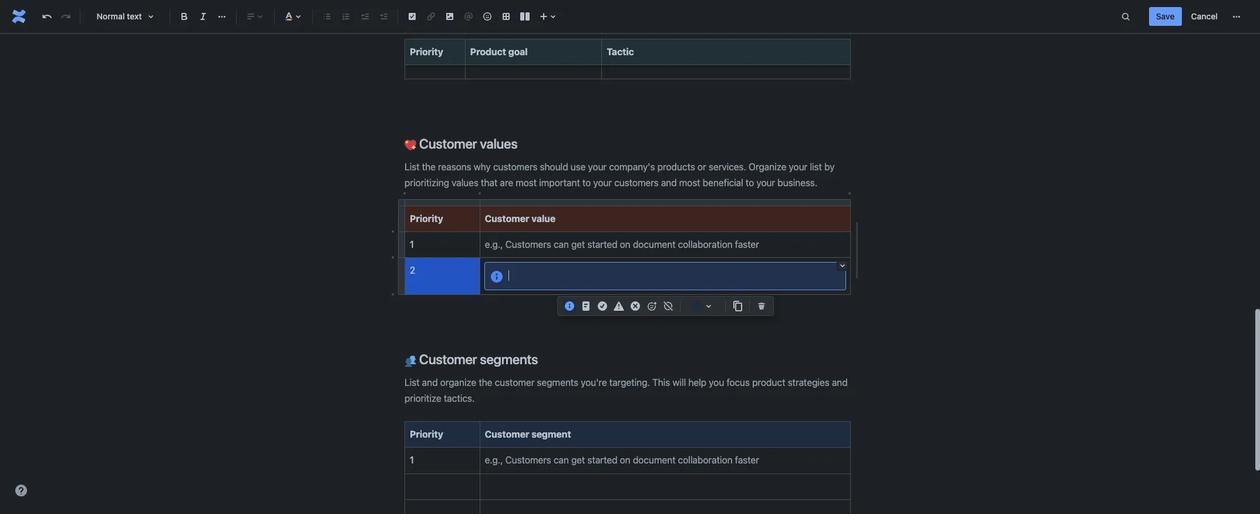Task type: vqa. For each thing, say whether or not it's contained in the screenshot.
Background color image
yes



Task type: locate. For each thing, give the bounding box(es) containing it.
2 vertical spatial priority
[[410, 429, 444, 439]]

2 1 from the top
[[410, 239, 414, 250]]

help image
[[14, 484, 28, 498]]

remove emoji image
[[662, 299, 676, 313]]

tactic
[[607, 46, 634, 57]]

note image
[[579, 299, 593, 313]]

2 priority from the top
[[410, 213, 444, 224]]

:sparkling_heart: image
[[405, 140, 417, 151], [405, 140, 417, 151]]

1 priority from the top
[[410, 46, 444, 57]]

mention image
[[462, 9, 476, 24]]

priority for product goal
[[410, 46, 444, 57]]

1 1 from the top
[[410, 34, 414, 45]]

add image, video, or file image
[[443, 9, 457, 24]]

cancel
[[1192, 11, 1219, 21]]

info image
[[563, 299, 577, 313]]

customer segments
[[417, 352, 538, 368]]

link image
[[424, 9, 438, 24]]

priority for customer segment
[[410, 429, 444, 439]]

priority
[[410, 46, 444, 57], [410, 213, 444, 224], [410, 429, 444, 439]]

2 vertical spatial 1
[[410, 455, 414, 465]]

save button
[[1150, 7, 1183, 26]]

layouts image
[[518, 9, 532, 24]]

:busts_in_silhouette: image
[[405, 355, 417, 367], [405, 355, 417, 367]]

numbered list ⌘⇧7 image
[[339, 9, 353, 24]]

text
[[127, 11, 142, 21]]

1 for product goal
[[410, 34, 414, 45]]

0 vertical spatial 1
[[410, 34, 414, 45]]

1 vertical spatial priority
[[410, 213, 444, 224]]

bullet list ⌘⇧8 image
[[320, 9, 334, 24]]

customer
[[419, 136, 477, 152], [485, 213, 530, 224], [419, 352, 477, 368], [485, 429, 530, 439]]

customer for customer segment
[[485, 429, 530, 439]]

action item image
[[405, 9, 420, 24]]

0 vertical spatial priority
[[410, 46, 444, 57]]

cancel button
[[1185, 7, 1226, 26]]

editor toolbar toolbar
[[558, 297, 774, 328]]

copy image
[[731, 299, 745, 313]]

product
[[470, 46, 506, 57]]

2
[[410, 265, 416, 276]]

customer segment
[[485, 429, 571, 439]]

undo ⌘z image
[[40, 9, 54, 24]]

normal text button
[[85, 4, 165, 29]]

error image
[[629, 299, 643, 313]]

3 1 from the top
[[410, 455, 414, 465]]

3 priority from the top
[[410, 429, 444, 439]]

customer for customer values
[[419, 136, 477, 152]]

goal
[[509, 46, 528, 57]]

redo ⌘⇧z image
[[59, 9, 73, 24]]

normal
[[97, 11, 125, 21]]

1
[[410, 34, 414, 45], [410, 239, 414, 250], [410, 455, 414, 465]]

1 vertical spatial 1
[[410, 239, 414, 250]]

1 for customer segment
[[410, 455, 414, 465]]

confluence image
[[9, 7, 28, 26], [9, 7, 28, 26]]

find and replace image
[[1119, 9, 1133, 24]]



Task type: describe. For each thing, give the bounding box(es) containing it.
normal text
[[97, 11, 142, 21]]

segments
[[480, 352, 538, 368]]

success image
[[596, 299, 610, 313]]

panel info image
[[490, 270, 504, 284]]

customer value
[[485, 213, 556, 224]]

warning image
[[612, 299, 626, 313]]

remove image
[[755, 299, 769, 313]]

italic ⌘i image
[[196, 9, 210, 24]]

table image
[[499, 9, 514, 24]]

bold ⌘b image
[[177, 9, 192, 24]]

more formatting image
[[215, 9, 229, 24]]

more image
[[1230, 9, 1245, 24]]

editor add emoji image
[[645, 299, 659, 313]]

values
[[480, 136, 518, 152]]

product goal
[[470, 46, 528, 57]]

value
[[532, 213, 556, 224]]

customer for customer segments
[[419, 352, 477, 368]]

indent tab image
[[377, 9, 391, 24]]

customer values
[[417, 136, 518, 152]]

background color image
[[702, 299, 716, 313]]

segment
[[532, 429, 571, 439]]

emoji image
[[481, 9, 495, 24]]

save
[[1157, 11, 1175, 21]]

outdent ⇧tab image
[[358, 9, 372, 24]]

customer for customer value
[[485, 213, 530, 224]]



